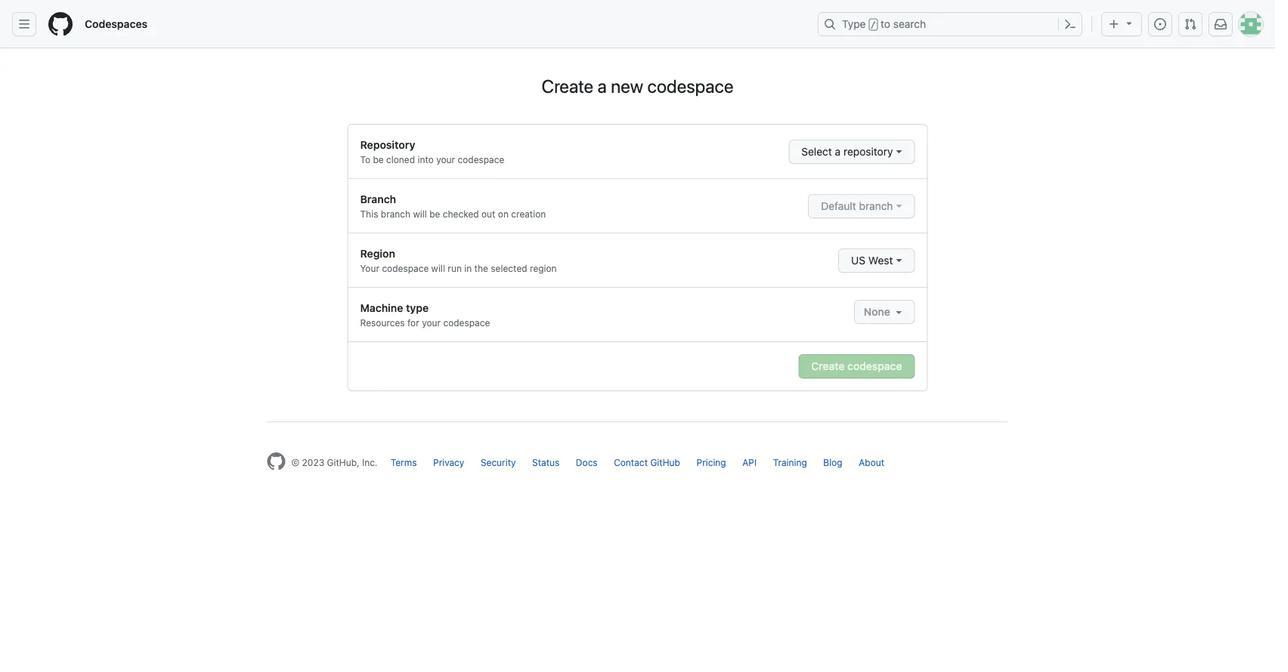 Task type: locate. For each thing, give the bounding box(es) containing it.
a left new
[[598, 76, 607, 97]]

cloned
[[386, 154, 415, 165]]

checked
[[443, 209, 479, 219]]

1 horizontal spatial create
[[812, 360, 845, 373]]

0 horizontal spatial branch
[[381, 209, 411, 219]]

create inside button
[[812, 360, 845, 373]]

us west
[[851, 254, 893, 267]]

codespace inside repository to be cloned into your codespace
[[458, 154, 505, 165]]

the
[[474, 263, 488, 274]]

your right for
[[422, 318, 441, 328]]

blog
[[824, 457, 843, 468]]

search
[[894, 18, 926, 30]]

security
[[481, 457, 516, 468]]

© 2023 github, inc.
[[291, 457, 378, 468]]

codespace inside button
[[848, 360, 902, 373]]

1 vertical spatial create
[[812, 360, 845, 373]]

1 horizontal spatial homepage image
[[267, 453, 285, 471]]

homepage image left ©
[[267, 453, 285, 471]]

0 vertical spatial a
[[598, 76, 607, 97]]

branch
[[859, 200, 893, 212], [381, 209, 411, 219]]

1 horizontal spatial be
[[430, 209, 440, 219]]

homepage image
[[48, 12, 73, 36], [267, 453, 285, 471]]

0 horizontal spatial a
[[598, 76, 607, 97]]

be left checked
[[430, 209, 440, 219]]

contact
[[614, 457, 648, 468]]

0 vertical spatial create
[[542, 76, 594, 97]]

0 horizontal spatial homepage image
[[48, 12, 73, 36]]

repository
[[844, 146, 893, 158]]

create codespace button
[[799, 355, 915, 379]]

a inside popup button
[[835, 146, 841, 158]]

1 horizontal spatial will
[[431, 263, 445, 274]]

repository to be cloned into your codespace
[[360, 138, 505, 165]]

2023
[[302, 457, 324, 468]]

to
[[881, 18, 891, 30]]

0 horizontal spatial create
[[542, 76, 594, 97]]

will left the run
[[431, 263, 445, 274]]

none
[[864, 306, 893, 318]]

1 vertical spatial a
[[835, 146, 841, 158]]

branch this branch will be checked out on creation
[[360, 193, 546, 219]]

to
[[360, 154, 370, 165]]

branch down branch
[[381, 209, 411, 219]]

branch right default
[[859, 200, 893, 212]]

codespaces link
[[79, 12, 154, 36]]

0 vertical spatial will
[[413, 209, 427, 219]]

codespace down none
[[848, 360, 902, 373]]

codespace right new
[[648, 76, 734, 97]]

1 horizontal spatial a
[[835, 146, 841, 158]]

status link
[[532, 457, 560, 468]]

branch inside branch this branch will be checked out on creation
[[381, 209, 411, 219]]

0 vertical spatial be
[[373, 154, 384, 165]]

terms
[[391, 457, 417, 468]]

0 horizontal spatial be
[[373, 154, 384, 165]]

create codespace
[[812, 360, 902, 373]]

api
[[743, 457, 757, 468]]

docs
[[576, 457, 598, 468]]

1 vertical spatial your
[[422, 318, 441, 328]]

new
[[611, 76, 644, 97]]

codespace up branch this branch will be checked out on creation
[[458, 154, 505, 165]]

region
[[360, 247, 395, 260]]

in
[[464, 263, 472, 274]]

create for create a new codespace
[[542, 76, 594, 97]]

be
[[373, 154, 384, 165], [430, 209, 440, 219]]

pricing
[[697, 457, 726, 468]]

will
[[413, 209, 427, 219], [431, 263, 445, 274]]

a right the select
[[835, 146, 841, 158]]

us west button
[[839, 249, 915, 273]]

will for branch
[[413, 209, 427, 219]]

codespaces
[[85, 18, 148, 30]]

your right the into
[[436, 154, 455, 165]]

1 vertical spatial will
[[431, 263, 445, 274]]

west
[[869, 254, 893, 267]]

will for region
[[431, 263, 445, 274]]

default branch button
[[808, 194, 915, 218]]

about link
[[859, 457, 885, 468]]

codespace down region
[[382, 263, 429, 274]]

selected
[[491, 263, 527, 274]]

privacy link
[[433, 457, 464, 468]]

command palette image
[[1065, 18, 1077, 30]]

a for select
[[835, 146, 841, 158]]

codespace
[[648, 76, 734, 97], [458, 154, 505, 165], [382, 263, 429, 274], [443, 318, 490, 328], [848, 360, 902, 373]]

triangle down image
[[1123, 17, 1136, 29]]

will left checked
[[413, 209, 427, 219]]

0 vertical spatial homepage image
[[48, 12, 73, 36]]

©
[[291, 457, 300, 468]]

will inside branch this branch will be checked out on creation
[[413, 209, 427, 219]]

0 vertical spatial your
[[436, 154, 455, 165]]

codespace right for
[[443, 318, 490, 328]]

a
[[598, 76, 607, 97], [835, 146, 841, 158]]

be right to at the top left
[[373, 154, 384, 165]]

will inside region your codespace will run in the selected region
[[431, 263, 445, 274]]

your
[[436, 154, 455, 165], [422, 318, 441, 328]]

homepage image left codespaces link
[[48, 12, 73, 36]]

blog link
[[824, 457, 843, 468]]

1 horizontal spatial branch
[[859, 200, 893, 212]]

0 horizontal spatial will
[[413, 209, 427, 219]]

1 vertical spatial be
[[430, 209, 440, 219]]

machine
[[360, 302, 403, 314]]

triangle down image
[[893, 306, 905, 318]]

privacy
[[433, 457, 464, 468]]

create
[[542, 76, 594, 97], [812, 360, 845, 373]]

security link
[[481, 457, 516, 468]]



Task type: vqa. For each thing, say whether or not it's contained in the screenshot.


Task type: describe. For each thing, give the bounding box(es) containing it.
your inside repository to be cloned into your codespace
[[436, 154, 455, 165]]

notifications image
[[1215, 18, 1227, 30]]

training
[[773, 457, 807, 468]]

inc.
[[362, 457, 378, 468]]

repository
[[360, 138, 415, 151]]

a for create
[[598, 76, 607, 97]]

create a new codespace
[[542, 76, 734, 97]]

your
[[360, 263, 380, 274]]

resources
[[360, 318, 405, 328]]

be inside branch this branch will be checked out on creation
[[430, 209, 440, 219]]

branch inside button
[[859, 200, 893, 212]]

/
[[871, 20, 876, 30]]

be inside repository to be cloned into your codespace
[[373, 154, 384, 165]]

on
[[498, 209, 509, 219]]

your inside machine type resources for your codespace
[[422, 318, 441, 328]]

us
[[851, 254, 866, 267]]

1 vertical spatial homepage image
[[267, 453, 285, 471]]

status
[[532, 457, 560, 468]]

run
[[448, 263, 462, 274]]

codespace inside machine type resources for your codespace
[[443, 318, 490, 328]]

contact github
[[614, 457, 680, 468]]

creation
[[511, 209, 546, 219]]

default branch
[[821, 200, 893, 212]]

machine type resources for your codespace
[[360, 302, 490, 328]]

type
[[842, 18, 866, 30]]

for
[[408, 318, 419, 328]]

out
[[482, 209, 496, 219]]

type / to search
[[842, 18, 926, 30]]

terms link
[[391, 457, 417, 468]]

pricing link
[[697, 457, 726, 468]]

docs link
[[576, 457, 598, 468]]

select a repository button
[[789, 140, 915, 164]]

github,
[[327, 457, 360, 468]]

about
[[859, 457, 885, 468]]

type
[[406, 302, 429, 314]]

create for create codespace
[[812, 360, 845, 373]]

region
[[530, 263, 557, 274]]

region your codespace will run in the selected region
[[360, 247, 557, 274]]

default
[[821, 200, 856, 212]]

git pull request image
[[1185, 18, 1197, 30]]

training link
[[773, 457, 807, 468]]

codespace inside region your codespace will run in the selected region
[[382, 263, 429, 274]]

issue opened image
[[1154, 18, 1167, 30]]

contact github link
[[614, 457, 680, 468]]

into
[[418, 154, 434, 165]]

select
[[802, 146, 832, 158]]

none button
[[854, 300, 915, 324]]

select a repository
[[802, 146, 893, 158]]

this
[[360, 209, 378, 219]]

branch
[[360, 193, 396, 205]]

plus image
[[1108, 18, 1120, 30]]

api link
[[743, 457, 757, 468]]

github
[[651, 457, 680, 468]]



